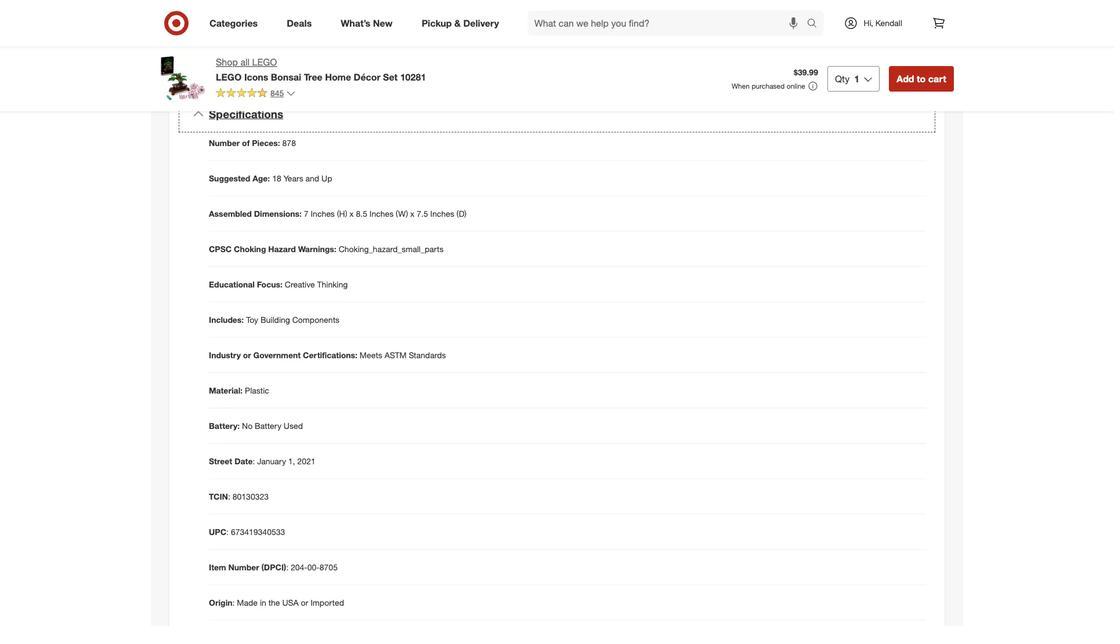Task type: locate. For each thing, give the bounding box(es) containing it.
set
[[383, 71, 398, 83]]

: for 80130323
[[228, 492, 230, 502]]

1 vertical spatial tree
[[304, 71, 323, 83]]

imported
[[311, 598, 344, 608]]

origin : made in the usa or imported
[[209, 598, 344, 608]]

1 vertical spatial and
[[306, 173, 319, 184]]

astm
[[385, 350, 407, 361]]

makes
[[281, 19, 305, 29]]

lego down the shop
[[216, 71, 242, 83]]

includes:
[[209, 315, 244, 325]]

1 x from the left
[[350, 209, 354, 219]]

1 horizontal spatial or
[[301, 598, 308, 608]]

0 horizontal spatial or
[[243, 350, 251, 361]]

tree inside shop all lego lego icons bonsai tree home décor set 10281
[[304, 71, 323, 83]]

sourced
[[323, 58, 353, 69]]

0 horizontal spatial tree
[[264, 19, 279, 29]]

: left 673419340533
[[226, 527, 229, 538]]

1 vertical spatial bonsai
[[271, 71, 301, 83]]

: for made in the usa or imported
[[233, 598, 235, 608]]

origin
[[209, 598, 233, 608]]

inches
[[311, 209, 335, 219], [370, 209, 394, 219], [431, 209, 455, 219]]

bonsai up the anniversaries,
[[237, 19, 261, 29]]

components
[[292, 315, 340, 325]]

1 horizontal spatial the
[[291, 47, 303, 57]]

street
[[209, 457, 232, 467]]

1 vertical spatial or
[[301, 598, 308, 608]]

lego
[[252, 57, 277, 68], [216, 71, 242, 83]]

battery
[[255, 421, 282, 431]]

street date : january 1, 2021
[[209, 457, 316, 467]]

home
[[325, 71, 351, 83]]

the up sustainably
[[291, 47, 303, 57]]

inches right 8.5
[[370, 209, 394, 219]]

0 horizontal spatial x
[[350, 209, 354, 219]]

suggested age: 18 years and up
[[209, 173, 332, 184]]

choking_hazard_small_parts
[[339, 244, 444, 254]]

usa
[[282, 598, 299, 608]]

several
[[362, 47, 387, 57]]

x right (h) in the left of the page
[[350, 209, 354, 219]]

or right usa
[[301, 598, 308, 608]]

(w)
[[396, 209, 408, 219]]

in
[[260, 598, 266, 608]]

what's new
[[341, 17, 393, 29]]

tree up mother's
[[264, 19, 279, 29]]

0 horizontal spatial the
[[269, 598, 280, 608]]

number right item
[[228, 563, 259, 573]]

occasion,
[[376, 19, 411, 29]]

day, down the a
[[307, 31, 322, 41]]

inches left (d)
[[431, 209, 455, 219]]

to
[[917, 73, 926, 84]]

from down the anniversaries,
[[245, 47, 262, 57]]

the
[[221, 19, 234, 29]]

the bonsai tree makes a great gift for any occasion, including valentine's day, birthdays, anniversaries, mother's day, and father's day
[[221, 19, 542, 41]]

made
[[425, 47, 446, 57]]

the right in
[[269, 598, 280, 608]]

suggested
[[209, 173, 250, 184]]

thinking
[[317, 280, 348, 290]]

bonsai up 845
[[271, 71, 301, 83]]

tree inside the bonsai tree makes a great gift for any occasion, including valentine's day, birthdays, anniversaries, mother's day, and father's day
[[264, 19, 279, 29]]

plant-
[[467, 47, 488, 57]]

anniversaries,
[[221, 31, 270, 41]]

the inside plants from plants: the collection uses several elements made from plant-based plastic, produced using sustainably sourced sugarcane
[[291, 47, 303, 57]]

x left 7.5
[[410, 209, 415, 219]]

or right industry
[[243, 350, 251, 361]]

x
[[350, 209, 354, 219], [410, 209, 415, 219]]

or
[[243, 350, 251, 361], [301, 598, 308, 608]]

1 horizontal spatial and
[[324, 31, 338, 41]]

1 inches from the left
[[311, 209, 335, 219]]

0 vertical spatial lego
[[252, 57, 277, 68]]

battery: no battery used
[[209, 421, 303, 431]]

add to cart
[[897, 73, 947, 84]]

0 vertical spatial bonsai
[[237, 19, 261, 29]]

cart
[[929, 73, 947, 84]]

and inside the bonsai tree makes a great gift for any occasion, including valentine's day, birthdays, anniversaries, mother's day, and father's day
[[324, 31, 338, 41]]

up
[[322, 173, 332, 184]]

item
[[209, 563, 226, 573]]

1 horizontal spatial day,
[[489, 19, 504, 29]]

lego up icons
[[252, 57, 277, 68]]

18
[[272, 173, 281, 184]]

plants from plants: the collection uses several elements made from plant-based plastic, produced using sustainably sourced sugarcane
[[221, 47, 539, 69]]

$39.99
[[794, 67, 819, 78]]

: left 80130323
[[228, 492, 230, 502]]

0 vertical spatial and
[[324, 31, 338, 41]]

2 x from the left
[[410, 209, 415, 219]]

icons
[[244, 71, 268, 83]]

1 vertical spatial lego
[[216, 71, 242, 83]]

1 horizontal spatial x
[[410, 209, 415, 219]]

and left up
[[306, 173, 319, 184]]

uses
[[342, 47, 359, 57]]

educational
[[209, 280, 255, 290]]

pickup & delivery link
[[412, 10, 514, 36]]

0 horizontal spatial bonsai
[[237, 19, 261, 29]]

shop
[[216, 57, 238, 68]]

cpsc choking hazard warnings: choking_hazard_small_parts
[[209, 244, 444, 254]]

delivery
[[463, 17, 499, 29]]

tree down sustainably
[[304, 71, 323, 83]]

204-
[[291, 563, 308, 573]]

1 vertical spatial day,
[[307, 31, 322, 41]]

upc : 673419340533
[[209, 527, 285, 538]]

from right made
[[448, 47, 465, 57]]

0 vertical spatial tree
[[264, 19, 279, 29]]

tcin
[[209, 492, 228, 502]]

: left made on the left bottom
[[233, 598, 235, 608]]

number left of
[[209, 138, 240, 148]]

hazard
[[268, 244, 296, 254]]

1 horizontal spatial inches
[[370, 209, 394, 219]]

all
[[241, 57, 250, 68]]

0 vertical spatial the
[[291, 47, 303, 57]]

day
[[372, 31, 386, 41]]

warnings:
[[298, 244, 337, 254]]

0 horizontal spatial from
[[245, 47, 262, 57]]

2 horizontal spatial inches
[[431, 209, 455, 219]]

collection
[[305, 47, 340, 57]]

(d)
[[457, 209, 467, 219]]

online
[[787, 82, 806, 91]]

inches right 7
[[311, 209, 335, 219]]

and
[[324, 31, 338, 41], [306, 173, 319, 184]]

(dpci)
[[262, 563, 286, 573]]

mother's
[[273, 31, 305, 41]]

1 from from the left
[[245, 47, 262, 57]]

a
[[307, 19, 312, 29]]

specifications
[[209, 107, 283, 121]]

7
[[304, 209, 309, 219]]

10281
[[400, 71, 426, 83]]

item number (dpci) : 204-00-8705
[[209, 563, 338, 573]]

673419340533
[[231, 527, 285, 538]]

birthdays,
[[506, 19, 542, 29]]

and down great
[[324, 31, 338, 41]]

: left january on the bottom left of the page
[[253, 457, 255, 467]]

1 horizontal spatial from
[[448, 47, 465, 57]]

1 horizontal spatial bonsai
[[271, 71, 301, 83]]

1
[[855, 73, 860, 84]]

7.5
[[417, 209, 428, 219]]

:
[[253, 457, 255, 467], [228, 492, 230, 502], [226, 527, 229, 538], [286, 563, 289, 573], [233, 598, 235, 608]]

material:
[[209, 386, 243, 396]]

1 vertical spatial number
[[228, 563, 259, 573]]

1 horizontal spatial tree
[[304, 71, 323, 83]]

image of lego icons bonsai tree home décor set 10281 image
[[160, 56, 207, 102]]

sustainably
[[280, 58, 321, 69]]

0 horizontal spatial inches
[[311, 209, 335, 219]]

What can we help you find? suggestions appear below search field
[[528, 10, 810, 36]]

from
[[245, 47, 262, 57], [448, 47, 465, 57]]

day, left birthdays,
[[489, 19, 504, 29]]



Task type: describe. For each thing, give the bounding box(es) containing it.
assembled dimensions: 7 inches (h) x 8.5 inches (w) x 7.5 inches (d)
[[209, 209, 467, 219]]

assembled
[[209, 209, 252, 219]]

1 vertical spatial the
[[269, 598, 280, 608]]

plants:
[[264, 47, 289, 57]]

hi, kendall
[[864, 18, 903, 28]]

meets
[[360, 350, 382, 361]]

qty 1
[[835, 73, 860, 84]]

dimensions:
[[254, 209, 302, 219]]

0 horizontal spatial and
[[306, 173, 319, 184]]

pickup & delivery
[[422, 17, 499, 29]]

purchased
[[752, 82, 785, 91]]

0 vertical spatial or
[[243, 350, 251, 361]]

made
[[237, 598, 258, 608]]

what's
[[341, 17, 371, 29]]

sugarcane
[[355, 58, 393, 69]]

deals link
[[277, 10, 326, 36]]

produced
[[221, 58, 256, 69]]

upc
[[209, 527, 226, 538]]

great
[[314, 19, 333, 29]]

government
[[253, 350, 301, 361]]

categories link
[[200, 10, 272, 36]]

cpsc
[[209, 244, 232, 254]]

number of pieces: 878
[[209, 138, 296, 148]]

standards
[[409, 350, 446, 361]]

shop all lego lego icons bonsai tree home décor set 10281
[[216, 57, 426, 83]]

bonsai inside shop all lego lego icons bonsai tree home décor set 10281
[[271, 71, 301, 83]]

industry
[[209, 350, 241, 361]]

80130323
[[233, 492, 269, 502]]

qty
[[835, 73, 850, 84]]

valentine's
[[448, 19, 487, 29]]

: for 673419340533
[[226, 527, 229, 538]]

years
[[284, 173, 303, 184]]

material: plastic
[[209, 386, 269, 396]]

used
[[284, 421, 303, 431]]

for
[[349, 19, 358, 29]]

tcin : 80130323
[[209, 492, 269, 502]]

0 horizontal spatial day,
[[307, 31, 322, 41]]

certifications:
[[303, 350, 358, 361]]

(h)
[[337, 209, 347, 219]]

when purchased online
[[732, 82, 806, 91]]

search
[[802, 19, 830, 30]]

choking
[[234, 244, 266, 254]]

elements
[[389, 47, 423, 57]]

educational focus: creative thinking
[[209, 280, 348, 290]]

based
[[488, 47, 511, 57]]

father's
[[340, 31, 370, 41]]

bonsai inside the bonsai tree makes a great gift for any occasion, including valentine's day, birthdays, anniversaries, mother's day, and father's day
[[237, 19, 261, 29]]

1 horizontal spatial lego
[[252, 57, 277, 68]]

2021
[[297, 457, 316, 467]]

no
[[242, 421, 253, 431]]

8705
[[320, 563, 338, 573]]

&
[[455, 17, 461, 29]]

pickup
[[422, 17, 452, 29]]

january
[[257, 457, 286, 467]]

specifications button
[[179, 96, 936, 133]]

industry or government certifications: meets astm standards
[[209, 350, 446, 361]]

3 inches from the left
[[431, 209, 455, 219]]

using
[[258, 58, 278, 69]]

focus:
[[257, 280, 283, 290]]

any
[[361, 19, 374, 29]]

gift
[[335, 19, 346, 29]]

: left 204-
[[286, 563, 289, 573]]

8.5
[[356, 209, 367, 219]]

building
[[261, 315, 290, 325]]

0 vertical spatial day,
[[489, 19, 504, 29]]

0 horizontal spatial lego
[[216, 71, 242, 83]]

hi,
[[864, 18, 874, 28]]

including
[[413, 19, 446, 29]]

2 from from the left
[[448, 47, 465, 57]]

pieces:
[[252, 138, 280, 148]]

845 link
[[216, 88, 296, 101]]

add
[[897, 73, 915, 84]]

0 vertical spatial number
[[209, 138, 240, 148]]

kendall
[[876, 18, 903, 28]]

new
[[373, 17, 393, 29]]

add to cart button
[[889, 66, 954, 92]]

of
[[242, 138, 250, 148]]

deals
[[287, 17, 312, 29]]

845
[[271, 88, 284, 98]]

1,
[[288, 457, 295, 467]]

when
[[732, 82, 750, 91]]

2 inches from the left
[[370, 209, 394, 219]]



Task type: vqa. For each thing, say whether or not it's contained in the screenshot.
Downy Fabric Enhancer Save offer
no



